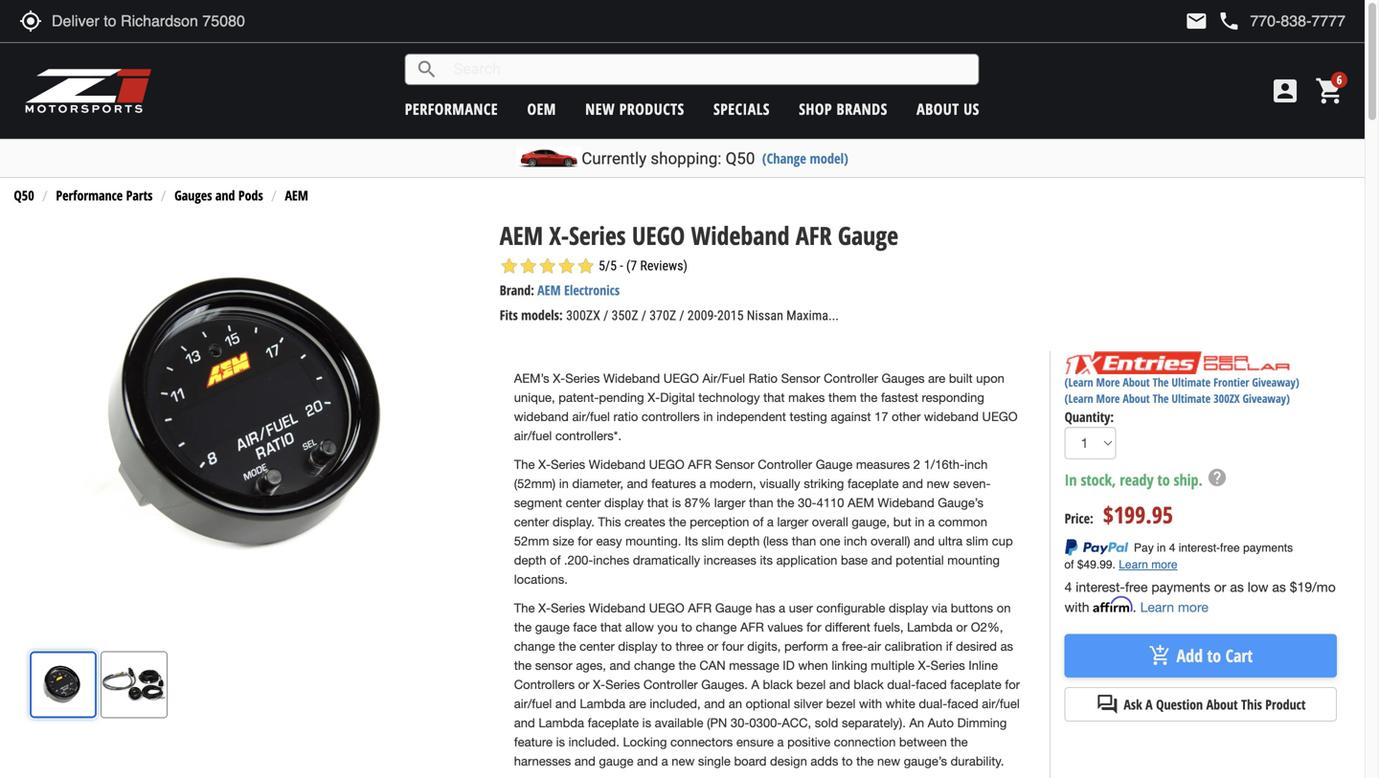 Task type: locate. For each thing, give the bounding box(es) containing it.
0 horizontal spatial of
[[550, 553, 561, 568]]

desired
[[956, 640, 997, 654]]

x- up the aem electronics link
[[549, 218, 569, 252]]

1 horizontal spatial is
[[642, 716, 651, 731]]

inch
[[965, 458, 988, 472], [844, 534, 867, 549]]

q50 left "(change"
[[726, 149, 755, 168]]

or down buttons
[[956, 620, 968, 635]]

1 more from the top
[[1096, 375, 1120, 390]]

0 horizontal spatial q50
[[14, 186, 34, 205]]

display.
[[553, 515, 595, 530]]

gauge inside the x-series wideband uego afr gauge has a user configurable display via buttons on the gauge face that allow you to change afr values for different fuels, lambda or o2%, change the center display to three or four digits, perform a free-air calibration if desired as the sensor ages, and change the can message id when linking multiple x-series inline controllers or x-series controller gauges. a black bezel and black dual-faced faceplate for air/fuel and lambda are included, and an optional silver bezel with white dual-faced air/fuel and lambda faceplate is available (pn 30-0300-acc, sold separately). an auto dimming feature is included. locking connectors ensure a positive connection between the harnesses and gauge and a new single board design adds to the new gauge's durability.
[[715, 601, 752, 616]]

1 vertical spatial than
[[792, 534, 816, 549]]

white
[[886, 697, 915, 712]]

change up sensor
[[514, 640, 555, 654]]

1 horizontal spatial as
[[1230, 579, 1244, 595]]

uego for on
[[649, 601, 685, 616]]

that
[[763, 391, 785, 405], [647, 496, 669, 511], [600, 620, 622, 635]]

common
[[938, 515, 987, 530]]

display up creates
[[604, 496, 644, 511]]

300zx inside the (learn more about the ultimate frontier giveaway) (learn more about the ultimate 300zx giveaway)
[[1214, 391, 1240, 407]]

0 horizontal spatial controller
[[643, 678, 698, 693]]

depth up the increases
[[727, 534, 760, 549]]

series inside "aem's x-series wideband uego air/fuel ratio sensor controller gauges are built upon unique, patent-pending x-digital technology that makes them the fastest responding wideband air/fuel ratio controllers in independent testing against 17 other wideband uego air/fuel controllers*."
[[565, 371, 600, 386]]

0 vertical spatial display
[[604, 496, 644, 511]]

aem up models: on the top left of page
[[537, 281, 561, 299]]

digits,
[[747, 640, 781, 654]]

1 vertical spatial for
[[807, 620, 822, 635]]

new
[[585, 99, 615, 119], [927, 477, 950, 492], [672, 754, 695, 769], [877, 754, 900, 769]]

this
[[598, 515, 621, 530], [1241, 696, 1262, 714]]

black down linking
[[854, 678, 884, 693]]

faceplate down 'measures' at the right of page
[[848, 477, 899, 492]]

wideband
[[514, 410, 569, 425], [924, 410, 979, 425]]

between
[[899, 735, 947, 750]]

in stock, ready to ship. help
[[1065, 467, 1228, 490]]

shop brands link
[[799, 99, 888, 119]]

1 horizontal spatial with
[[1065, 599, 1089, 615]]

more
[[1178, 599, 1209, 615]]

series up face
[[551, 601, 585, 616]]

0 vertical spatial is
[[672, 496, 681, 511]]

included.
[[569, 735, 620, 750]]

0 vertical spatial larger
[[714, 496, 746, 511]]

and right ages,
[[610, 659, 631, 674]]

about down the (learn more about the ultimate frontier giveaway) link
[[1123, 391, 1150, 407]]

that right face
[[600, 620, 622, 635]]

0 horizontal spatial are
[[629, 697, 646, 712]]

0 vertical spatial 30-
[[798, 496, 817, 511]]

2 / from the left
[[641, 308, 646, 324]]

the down locations.
[[514, 601, 535, 616]]

0 horizontal spatial a
[[751, 678, 759, 693]]

the up controllers
[[514, 659, 532, 674]]

lambda down via
[[907, 620, 953, 635]]

change up four
[[696, 620, 737, 635]]

diameter,
[[572, 477, 623, 492]]

lambda up included.
[[580, 697, 626, 712]]

connection
[[834, 735, 896, 750]]

are inside "aem's x-series wideband uego air/fuel ratio sensor controller gauges are built upon unique, patent-pending x-digital technology that makes them the fastest responding wideband air/fuel ratio controllers in independent testing against 17 other wideband uego air/fuel controllers*."
[[928, 371, 946, 386]]

ask
[[1124, 696, 1142, 714]]

giveaway) right frontier
[[1252, 375, 1300, 390]]

1 horizontal spatial slim
[[966, 534, 989, 549]]

wideband inside aem x-series uego wideband afr gauge star star star star star 5/5 - (7 reviews) brand: aem electronics fits models: 300zx / 350z / 370z / 2009-2015 nissan maxima...
[[691, 218, 790, 252]]

against
[[831, 410, 871, 425]]

the x-series wideband uego afr sensor controller gauge measures 2 1/16th-inch (52mm) in diameter, and features a modern, visually striking faceplate and new seven- segment center display that is 87% larger than the 30-4110 aem wideband gauge's center display. this creates the perception of a larger overall gauge, but in a common 52mm size for easy mounting. its slim depth (less than one inch overall) and ultra slim cup depth of .200-inches dramatically increases its application base and potential mounting locations.
[[514, 458, 1013, 587]]

1 vertical spatial that
[[647, 496, 669, 511]]

a inside question_answer ask a question about this product
[[1146, 696, 1153, 714]]

30- inside the x-series wideband uego afr sensor controller gauge measures 2 1/16th-inch (52mm) in diameter, and features a modern, visually striking faceplate and new seven- segment center display that is 87% larger than the 30-4110 aem wideband gauge's center display. this creates the perception of a larger overall gauge, but in a common 52mm size for easy mounting. its slim depth (less than one inch overall) and ultra slim cup depth of .200-inches dramatically increases its application base and potential mounting locations.
[[798, 496, 817, 511]]

1 vertical spatial inch
[[844, 534, 867, 549]]

1 horizontal spatial than
[[792, 534, 816, 549]]

2 vertical spatial change
[[634, 659, 675, 674]]

dual- up white at bottom
[[887, 678, 916, 693]]

2 vertical spatial center
[[580, 640, 615, 654]]

center up ages,
[[580, 640, 615, 654]]

1 horizontal spatial wideband
[[924, 410, 979, 425]]

lambda up feature
[[539, 716, 584, 731]]

0 horizontal spatial with
[[859, 697, 882, 712]]

q50 left performance
[[14, 186, 34, 205]]

bezel down when
[[796, 678, 826, 693]]

0 horizontal spatial /
[[603, 308, 608, 324]]

are inside the x-series wideband uego afr gauge has a user configurable display via buttons on the gauge face that allow you to change afr values for different fuels, lambda or o2%, change the center display to three or four digits, perform a free-air calibration if desired as the sensor ages, and change the can message id when linking multiple x-series inline controllers or x-series controller gauges. a black bezel and black dual-faced faceplate for air/fuel and lambda are included, and an optional silver bezel with white dual-faced air/fuel and lambda faceplate is available (pn 30-0300-acc, sold separately). an auto dimming feature is included. locking connectors ensure a positive connection between the harnesses and gauge and a new single board design adds to the new gauge's durability.
[[629, 697, 646, 712]]

x- down locations.
[[538, 601, 551, 616]]

2 ultimate from the top
[[1172, 391, 1211, 407]]

series up "patent-"
[[565, 371, 600, 386]]

giveaway) down frontier
[[1243, 391, 1290, 407]]

gauge left the has
[[715, 601, 752, 616]]

5/5 -
[[599, 258, 623, 274]]

1 vertical spatial are
[[629, 697, 646, 712]]

0 horizontal spatial gauge
[[535, 620, 570, 635]]

faced up auto
[[916, 678, 947, 693]]

a down message
[[751, 678, 759, 693]]

2 horizontal spatial for
[[1005, 678, 1020, 693]]

1 horizontal spatial gauges
[[882, 371, 925, 386]]

4 star from the left
[[557, 257, 576, 276]]

afr for the x-series wideband uego afr sensor controller gauge measures 2 1/16th-inch (52mm) in diameter, and features a modern, visually striking faceplate and new seven- segment center display that is 87% larger than the 30-4110 aem wideband gauge's center display. this creates the perception of a larger overall gauge, but in a common 52mm size for easy mounting. its slim depth (less than one inch overall) and ultra slim cup depth of .200-inches dramatically increases its application base and potential mounting locations.
[[688, 458, 712, 472]]

series down if in the right bottom of the page
[[931, 659, 965, 674]]

air/fuel up 'controllers*.'
[[572, 410, 610, 425]]

2 vertical spatial for
[[1005, 678, 1020, 693]]

1 vertical spatial in
[[559, 477, 569, 492]]

the inside "aem's x-series wideband uego air/fuel ratio sensor controller gauges are built upon unique, patent-pending x-digital technology that makes them the fastest responding wideband air/fuel ratio controllers in independent testing against 17 other wideband uego air/fuel controllers*."
[[860, 391, 878, 405]]

2 horizontal spatial /
[[679, 308, 684, 324]]

technology
[[698, 391, 760, 405]]

2 more from the top
[[1096, 391, 1120, 407]]

are left the included,
[[629, 697, 646, 712]]

0 horizontal spatial 30-
[[731, 716, 749, 731]]

2 vertical spatial faceplate
[[588, 716, 639, 731]]

afr up digits, in the bottom of the page
[[740, 620, 764, 635]]

locations.
[[514, 572, 568, 587]]

1 vertical spatial 30-
[[731, 716, 749, 731]]

with
[[1065, 599, 1089, 615], [859, 697, 882, 712]]

as left low
[[1230, 579, 1244, 595]]

1 horizontal spatial inch
[[965, 458, 988, 472]]

2
[[914, 458, 920, 472]]

0 horizontal spatial change
[[514, 640, 555, 654]]

0 horizontal spatial this
[[598, 515, 621, 530]]

aem electronics link
[[537, 281, 620, 299]]

1 horizontal spatial gauge
[[599, 754, 634, 769]]

a right the has
[[779, 601, 786, 616]]

controller inside the x-series wideband uego afr sensor controller gauge measures 2 1/16th-inch (52mm) in diameter, and features a modern, visually striking faceplate and new seven- segment center display that is 87% larger than the 30-4110 aem wideband gauge's center display. this creates the perception of a larger overall gauge, but in a common 52mm size for easy mounting. its slim depth (less than one inch overall) and ultra slim cup depth of .200-inches dramatically increases its application base and potential mounting locations.
[[758, 458, 812, 472]]

2 vertical spatial is
[[556, 735, 565, 750]]

1 / from the left
[[603, 308, 608, 324]]

gauges and pods
[[174, 186, 263, 205]]

0 horizontal spatial wideband
[[514, 410, 569, 425]]

payments
[[1152, 579, 1210, 595]]

wideband inside the x-series wideband uego afr gauge has a user configurable display via buttons on the gauge face that allow you to change afr values for different fuels, lambda or o2%, change the center display to three or four digits, perform a free-air calibration if desired as the sensor ages, and change the can message id when linking multiple x-series inline controllers or x-series controller gauges. a black bezel and black dual-faced faceplate for air/fuel and lambda are included, and an optional silver bezel with white dual-faced air/fuel and lambda faceplate is available (pn 30-0300-acc, sold separately). an auto dimming feature is included. locking connectors ensure a positive connection between the harnesses and gauge and a new single board design adds to the new gauge's durability.
[[589, 601, 646, 616]]

faceplate up included.
[[588, 716, 639, 731]]

0 vertical spatial q50
[[726, 149, 755, 168]]

0 vertical spatial in
[[703, 410, 713, 425]]

in inside "aem's x-series wideband uego air/fuel ratio sensor controller gauges are built upon unique, patent-pending x-digital technology that makes them the fastest responding wideband air/fuel ratio controllers in independent testing against 17 other wideband uego air/fuel controllers*."
[[703, 410, 713, 425]]

is up locking
[[642, 716, 651, 731]]

and up potential
[[914, 534, 935, 549]]

currently shopping: q50 (change model)
[[582, 149, 848, 168]]

1 vertical spatial controller
[[758, 458, 812, 472]]

search
[[415, 58, 438, 81]]

series inside the x-series wideband uego afr sensor controller gauge measures 2 1/16th-inch (52mm) in diameter, and features a modern, visually striking faceplate and new seven- segment center display that is 87% larger than the 30-4110 aem wideband gauge's center display. this creates the perception of a larger overall gauge, but in a common 52mm size for easy mounting. its slim depth (less than one inch overall) and ultra slim cup depth of .200-inches dramatically increases its application base and potential mounting locations.
[[551, 458, 585, 472]]

3 star from the left
[[538, 257, 557, 276]]

sensor
[[781, 371, 820, 386], [715, 458, 754, 472]]

size
[[553, 534, 574, 549]]

more
[[1096, 375, 1120, 390], [1096, 391, 1120, 407]]

0 vertical spatial sensor
[[781, 371, 820, 386]]

gauges up fastest
[[882, 371, 925, 386]]

0 vertical spatial that
[[763, 391, 785, 405]]

0 vertical spatial than
[[749, 496, 773, 511]]

allow
[[625, 620, 654, 635]]

30- down the striking
[[798, 496, 817, 511]]

0 vertical spatial of
[[753, 515, 764, 530]]

1 vertical spatial lambda
[[580, 697, 626, 712]]

change
[[696, 620, 737, 635], [514, 640, 555, 654], [634, 659, 675, 674]]

dual- up auto
[[919, 697, 947, 712]]

wideband down currently shopping: q50 (change model)
[[691, 218, 790, 252]]

striking
[[804, 477, 844, 492]]

in down technology
[[703, 410, 713, 425]]

wideband up pending
[[603, 371, 660, 386]]

them
[[829, 391, 857, 405]]

slim
[[702, 534, 724, 549], [966, 534, 989, 549]]

sensor inside "aem's x-series wideband uego air/fuel ratio sensor controller gauges are built upon unique, patent-pending x-digital technology that makes them the fastest responding wideband air/fuel ratio controllers in independent testing against 17 other wideband uego air/fuel controllers*."
[[781, 371, 820, 386]]

display up "fuels,"
[[889, 601, 928, 616]]

than up application
[[792, 534, 816, 549]]

faceplate
[[848, 477, 899, 492], [950, 678, 1002, 693], [588, 716, 639, 731]]

has
[[756, 601, 775, 616]]

are
[[928, 371, 946, 386], [629, 697, 646, 712]]

mail
[[1185, 10, 1208, 33]]

0 horizontal spatial slim
[[702, 534, 724, 549]]

makes
[[788, 391, 825, 405]]

the inside the x-series wideband uego afr sensor controller gauge measures 2 1/16th-inch (52mm) in diameter, and features a modern, visually striking faceplate and new seven- segment center display that is 87% larger than the 30-4110 aem wideband gauge's center display. this creates the perception of a larger overall gauge, but in a common 52mm size for easy mounting. its slim depth (less than one inch overall) and ultra slim cup depth of .200-inches dramatically increases its application base and potential mounting locations.
[[514, 458, 535, 472]]

1 vertical spatial sensor
[[715, 458, 754, 472]]

as inside the x-series wideband uego afr gauge has a user configurable display via buttons on the gauge face that allow you to change afr values for different fuels, lambda or o2%, change the center display to three or four digits, perform a free-air calibration if desired as the sensor ages, and change the can message id when linking multiple x-series inline controllers or x-series controller gauges. a black bezel and black dual-faced faceplate for air/fuel and lambda are included, and an optional silver bezel with white dual-faced air/fuel and lambda faceplate is available (pn 30-0300-acc, sold separately). an auto dimming feature is included. locking connectors ensure a positive connection between the harnesses and gauge and a new single board design adds to the new gauge's durability.
[[1000, 640, 1013, 654]]

the up (learn more about the ultimate 300zx giveaway) link
[[1153, 375, 1169, 390]]

2 horizontal spatial as
[[1272, 579, 1286, 595]]

locking
[[623, 735, 667, 750]]

larger down modern,
[[714, 496, 746, 511]]

display down the allow
[[618, 640, 658, 654]]

afr inside aem x-series uego wideband afr gauge star star star star star 5/5 - (7 reviews) brand: aem electronics fits models: 300zx / 350z / 370z / 2009-2015 nissan maxima...
[[796, 218, 832, 252]]

afr
[[796, 218, 832, 252], [688, 458, 712, 472], [688, 601, 712, 616], [740, 620, 764, 635]]

to left 'ship.'
[[1158, 470, 1170, 490]]

ultimate
[[1172, 375, 1211, 390], [1172, 391, 1211, 407]]

2 black from the left
[[854, 678, 884, 693]]

2 vertical spatial that
[[600, 620, 622, 635]]

a inside the x-series wideband uego afr gauge has a user configurable display via buttons on the gauge face that allow you to change afr values for different fuels, lambda or o2%, change the center display to three or four digits, perform a free-air calibration if desired as the sensor ages, and change the can message id when linking multiple x-series inline controllers or x-series controller gauges. a black bezel and black dual-faced faceplate for air/fuel and lambda are included, and an optional silver bezel with white dual-faced air/fuel and lambda faceplate is available (pn 30-0300-acc, sold separately). an auto dimming feature is included. locking connectors ensure a positive connection between the harnesses and gauge and a new single board design adds to the new gauge's durability.
[[751, 678, 759, 693]]

if
[[946, 640, 953, 654]]

1 vertical spatial gauges
[[882, 371, 925, 386]]

1 horizontal spatial a
[[1146, 696, 1153, 714]]

1 horizontal spatial this
[[1241, 696, 1262, 714]]

1 horizontal spatial sensor
[[781, 371, 820, 386]]

acc,
[[782, 716, 811, 731]]

1 horizontal spatial change
[[634, 659, 675, 674]]

0 horizontal spatial for
[[578, 534, 593, 549]]

series inside aem x-series uego wideband afr gauge star star star star star 5/5 - (7 reviews) brand: aem electronics fits models: 300zx / 350z / 370z / 2009-2015 nissan maxima...
[[569, 218, 626, 252]]

is up harnesses
[[556, 735, 565, 750]]

model)
[[810, 149, 848, 168]]

1 (learn from the top
[[1065, 375, 1093, 390]]

a up 87%
[[700, 477, 706, 492]]

about inside question_answer ask a question about this product
[[1206, 696, 1238, 714]]

2015
[[717, 308, 744, 324]]

1 vertical spatial (learn
[[1065, 391, 1093, 407]]

ensure
[[736, 735, 774, 750]]

buttons
[[951, 601, 993, 616]]

of up (less
[[753, 515, 764, 530]]

patent-
[[559, 391, 599, 405]]

sensor up "makes"
[[781, 371, 820, 386]]

2 horizontal spatial that
[[763, 391, 785, 405]]

center up 52mm on the left of the page
[[514, 515, 549, 530]]

30-
[[798, 496, 817, 511], [731, 716, 749, 731]]

.200-
[[564, 553, 593, 568]]

display inside the x-series wideband uego afr sensor controller gauge measures 2 1/16th-inch (52mm) in diameter, and features a modern, visually striking faceplate and new seven- segment center display that is 87% larger than the 30-4110 aem wideband gauge's center display. this creates the perception of a larger overall gauge, but in a common 52mm size for easy mounting. its slim depth (less than one inch overall) and ultra slim cup depth of .200-inches dramatically increases its application base and potential mounting locations.
[[604, 496, 644, 511]]

that inside "aem's x-series wideband uego air/fuel ratio sensor controller gauges are built upon unique, patent-pending x-digital technology that makes them the fastest responding wideband air/fuel ratio controllers in independent testing against 17 other wideband uego air/fuel controllers*."
[[763, 391, 785, 405]]

mounting.
[[626, 534, 681, 549]]

0 horizontal spatial faceplate
[[588, 716, 639, 731]]

add_shopping_cart add to cart
[[1149, 644, 1253, 668]]

gauge inside aem x-series uego wideband afr gauge star star star star star 5/5 - (7 reviews) brand: aem electronics fits models: 300zx / 350z / 370z / 2009-2015 nissan maxima...
[[838, 218, 899, 252]]

uego inside the x-series wideband uego afr sensor controller gauge measures 2 1/16th-inch (52mm) in diameter, and features a modern, visually striking faceplate and new seven- segment center display that is 87% larger than the 30-4110 aem wideband gauge's center display. this creates the perception of a larger overall gauge, but in a common 52mm size for easy mounting. its slim depth (less than one inch overall) and ultra slim cup depth of .200-inches dramatically increases its application base and potential mounting locations.
[[649, 458, 685, 472]]

x- down ages,
[[593, 678, 605, 693]]

fuels,
[[874, 620, 904, 635]]

new products link
[[585, 99, 684, 119]]

0 vertical spatial more
[[1096, 375, 1120, 390]]

1 horizontal spatial that
[[647, 496, 669, 511]]

0 vertical spatial ultimate
[[1172, 375, 1211, 390]]

ultimate up (learn more about the ultimate 300zx giveaway) link
[[1172, 375, 1211, 390]]

0 vertical spatial are
[[928, 371, 946, 386]]

a right ask
[[1146, 696, 1153, 714]]

face
[[573, 620, 597, 635]]

uego up features
[[649, 458, 685, 472]]

the down locations.
[[514, 620, 532, 635]]

0 horizontal spatial black
[[763, 678, 793, 693]]

2 horizontal spatial change
[[696, 620, 737, 635]]

question_answer
[[1096, 694, 1119, 717]]

0 vertical spatial inch
[[965, 458, 988, 472]]

1 vertical spatial bezel
[[826, 697, 856, 712]]

1 horizontal spatial 300zx
[[1214, 391, 1240, 407]]

for up ".200-" in the left of the page
[[578, 534, 593, 549]]

and down included.
[[575, 754, 596, 769]]

for inside the x-series wideband uego afr sensor controller gauge measures 2 1/16th-inch (52mm) in diameter, and features a modern, visually striking faceplate and new seven- segment center display that is 87% larger than the 30-4110 aem wideband gauge's center display. this creates the perception of a larger overall gauge, but in a common 52mm size for easy mounting. its slim depth (less than one inch overall) and ultra slim cup depth of .200-inches dramatically increases its application base and potential mounting locations.
[[578, 534, 593, 549]]

0 horizontal spatial 300zx
[[566, 308, 600, 324]]

faceplate down inline
[[950, 678, 1002, 693]]

controller up the included,
[[643, 678, 698, 693]]

1 horizontal spatial faceplate
[[848, 477, 899, 492]]

mail link
[[1185, 10, 1208, 33]]

display
[[604, 496, 644, 511], [889, 601, 928, 616], [618, 640, 658, 654]]

aem x-series uego wideband afr gauge star star star star star 5/5 - (7 reviews) brand: aem electronics fits models: 300zx / 350z / 370z / 2009-2015 nissan maxima...
[[500, 218, 899, 324]]

300zx down the aem electronics link
[[566, 308, 600, 324]]

aem up gauge,
[[848, 496, 874, 511]]

0 horizontal spatial than
[[749, 496, 773, 511]]

0 vertical spatial 300zx
[[566, 308, 600, 324]]

a up "design"
[[777, 735, 784, 750]]

5 star from the left
[[576, 257, 596, 276]]

/ left 350z
[[603, 308, 608, 324]]

afr inside the x-series wideband uego afr sensor controller gauge measures 2 1/16th-inch (52mm) in diameter, and features a modern, visually striking faceplate and new seven- segment center display that is 87% larger than the 30-4110 aem wideband gauge's center display. this creates the perception of a larger overall gauge, but in a common 52mm size for easy mounting. its slim depth (less than one inch overall) and ultra slim cup depth of .200-inches dramatically increases its application base and potential mounting locations.
[[688, 458, 712, 472]]

2 horizontal spatial controller
[[824, 371, 878, 386]]

currently
[[582, 149, 647, 168]]

0 horizontal spatial dual-
[[887, 678, 916, 693]]

shop
[[799, 99, 832, 119]]

of
[[753, 515, 764, 530], [550, 553, 561, 568]]

with inside /mo with
[[1065, 599, 1089, 615]]

new inside the x-series wideband uego afr sensor controller gauge measures 2 1/16th-inch (52mm) in diameter, and features a modern, visually striking faceplate and new seven- segment center display that is 87% larger than the 30-4110 aem wideband gauge's center display. this creates the perception of a larger overall gauge, but in a common 52mm size for easy mounting. its slim depth (less than one inch overall) and ultra slim cup depth of .200-inches dramatically increases its application base and potential mounting locations.
[[927, 477, 950, 492]]

account_box
[[1270, 76, 1301, 106]]

are left built on the right top of page
[[928, 371, 946, 386]]

controllers
[[642, 410, 700, 425]]

the down the (learn more about the ultimate frontier giveaway) link
[[1153, 391, 1169, 407]]

wideband inside "aem's x-series wideband uego air/fuel ratio sensor controller gauges are built upon unique, patent-pending x-digital technology that makes them the fastest responding wideband air/fuel ratio controllers in independent testing against 17 other wideband uego air/fuel controllers*."
[[603, 371, 660, 386]]

30- down 'an'
[[731, 716, 749, 731]]

controller up them
[[824, 371, 878, 386]]

single
[[698, 754, 731, 769]]

0 vertical spatial (learn
[[1065, 375, 1093, 390]]

1 vertical spatial faceplate
[[950, 678, 1002, 693]]

0 vertical spatial center
[[566, 496, 601, 511]]

about us
[[917, 99, 980, 119]]

black
[[763, 678, 793, 693], [854, 678, 884, 693]]

a down locking
[[661, 754, 668, 769]]

this up easy
[[598, 515, 621, 530]]

1 vertical spatial gauge
[[816, 458, 853, 472]]

wideband for sensor
[[589, 458, 646, 472]]

0 horizontal spatial that
[[600, 620, 622, 635]]

1 vertical spatial 300zx
[[1214, 391, 1240, 407]]

series down 'controllers*.'
[[551, 458, 585, 472]]

slim up mounting on the right of page
[[966, 534, 989, 549]]

star
[[500, 257, 519, 276], [519, 257, 538, 276], [538, 257, 557, 276], [557, 257, 576, 276], [576, 257, 596, 276]]

and down 2
[[902, 477, 923, 492]]

0 vertical spatial gauge
[[535, 620, 570, 635]]

to down the you
[[661, 640, 672, 654]]

inch up 'base'
[[844, 534, 867, 549]]

0 vertical spatial for
[[578, 534, 593, 549]]

is down features
[[672, 496, 681, 511]]

with down 4
[[1065, 599, 1089, 615]]

wideband up the allow
[[589, 601, 646, 616]]

design
[[770, 754, 807, 769]]

uego inside the x-series wideband uego afr gauge has a user configurable display via buttons on the gauge face that allow you to change afr values for different fuels, lambda or o2%, change the center display to three or four digits, perform a free-air calibration if desired as the sensor ages, and change the can message id when linking multiple x-series inline controllers or x-series controller gauges. a black bezel and black dual-faced faceplate for air/fuel and lambda are included, and an optional silver bezel with white dual-faced air/fuel and lambda faceplate is available (pn 30-0300-acc, sold separately). an auto dimming feature is included. locking connectors ensure a positive connection between the harnesses and gauge and a new single board design adds to the new gauge's durability.
[[649, 601, 685, 616]]

0 vertical spatial this
[[598, 515, 621, 530]]

about right question
[[1206, 696, 1238, 714]]

1 horizontal spatial faced
[[947, 697, 979, 712]]

in right but
[[915, 515, 925, 530]]

afr up three
[[688, 601, 712, 616]]

1 horizontal spatial controller
[[758, 458, 812, 472]]

shopping_cart
[[1315, 76, 1346, 106]]

affirm
[[1093, 597, 1133, 613]]

an
[[729, 697, 742, 712]]

as right low
[[1272, 579, 1286, 595]]

aem up brand:
[[500, 218, 543, 252]]

1 vertical spatial larger
[[777, 515, 809, 530]]

larger up (less
[[777, 515, 809, 530]]

phone link
[[1218, 10, 1346, 33]]

change down the you
[[634, 659, 675, 674]]

2 horizontal spatial is
[[672, 496, 681, 511]]

ratio
[[749, 371, 778, 386]]

z1 motorsports logo image
[[24, 67, 153, 115]]

0 vertical spatial dual-
[[887, 678, 916, 693]]



Task type: vqa. For each thing, say whether or not it's contained in the screenshot.
topmost "with"
yes



Task type: describe. For each thing, give the bounding box(es) containing it.
that inside the x-series wideband uego afr sensor controller gauge measures 2 1/16th-inch (52mm) in diameter, and features a modern, visually striking faceplate and new seven- segment center display that is 87% larger than the 30-4110 aem wideband gauge's center display. this creates the perception of a larger overall gauge, but in a common 52mm size for easy mounting. its slim depth (less than one inch overall) and ultra slim cup depth of .200-inches dramatically increases its application base and potential mounting locations.
[[647, 496, 669, 511]]

17
[[875, 410, 888, 425]]

new down connectors
[[672, 754, 695, 769]]

the x-series wideband uego afr gauge has a user configurable display via buttons on the gauge face that allow you to change afr values for different fuels, lambda or o2%, change the center display to three or four digits, perform a free-air calibration if desired as the sensor ages, and change the can message id when linking multiple x-series inline controllers or x-series controller gauges. a black bezel and black dual-faced faceplate for air/fuel and lambda are included, and an optional silver bezel with white dual-faced air/fuel and lambda faceplate is available (pn 30-0300-acc, sold separately). an auto dimming feature is included. locking connectors ensure a positive connection between the harnesses and gauge and a new single board design adds to the new gauge's durability.
[[514, 601, 1020, 769]]

segment
[[514, 496, 562, 511]]

a up (less
[[767, 515, 774, 530]]

creates
[[625, 515, 665, 530]]

2 (learn from the top
[[1065, 391, 1093, 407]]

(change
[[762, 149, 806, 168]]

1 vertical spatial depth
[[514, 553, 546, 568]]

oem
[[527, 99, 556, 119]]

the down the connection
[[856, 754, 874, 769]]

frontier
[[1214, 375, 1249, 390]]

(learn more about the ultimate 300zx giveaway) link
[[1065, 391, 1290, 407]]

oem link
[[527, 99, 556, 119]]

brands
[[837, 99, 888, 119]]

series for aem's x-series wideband uego air/fuel ratio sensor controller gauges are built upon unique, patent-pending x-digital technology that makes them the fastest responding wideband air/fuel ratio controllers in independent testing against 17 other wideband uego air/fuel controllers*.
[[565, 371, 600, 386]]

features
[[651, 477, 696, 492]]

controller inside the x-series wideband uego afr gauge has a user configurable display via buttons on the gauge face that allow you to change afr values for different fuels, lambda or o2%, change the center display to three or four digits, perform a free-air calibration if desired as the sensor ages, and change the can message id when linking multiple x-series inline controllers or x-series controller gauges. a black bezel and black dual-faced faceplate for air/fuel and lambda are included, and an optional silver bezel with white dual-faced air/fuel and lambda faceplate is available (pn 30-0300-acc, sold separately). an auto dimming feature is included. locking connectors ensure a positive connection between the harnesses and gauge and a new single board design adds to the new gauge's durability.
[[643, 678, 698, 693]]

that inside the x-series wideband uego afr gauge has a user configurable display via buttons on the gauge face that allow you to change afr values for different fuels, lambda or o2%, change the center display to three or four digits, perform a free-air calibration if desired as the sensor ages, and change the can message id when linking multiple x-series inline controllers or x-series controller gauges. a black bezel and black dual-faced faceplate for air/fuel and lambda are included, and an optional silver bezel with white dual-faced air/fuel and lambda faceplate is available (pn 30-0300-acc, sold separately). an auto dimming feature is included. locking connectors ensure a positive connection between the harnesses and gauge and a new single board design adds to the new gauge's durability.
[[600, 620, 622, 635]]

digital
[[660, 391, 695, 405]]

or up 'can'
[[707, 640, 718, 654]]

multiple
[[871, 659, 915, 674]]

(52mm)
[[514, 477, 556, 492]]

the down visually
[[777, 496, 794, 511]]

gauge for uego
[[715, 601, 752, 616]]

$199.95
[[1103, 499, 1173, 530]]

independent
[[717, 410, 786, 425]]

or left low
[[1214, 579, 1226, 595]]

350z
[[612, 308, 638, 324]]

about up (learn more about the ultimate 300zx giveaway) link
[[1123, 375, 1150, 390]]

1 vertical spatial dual-
[[919, 697, 947, 712]]

the up its
[[669, 515, 686, 530]]

and down overall)
[[871, 553, 892, 568]]

wideband for ratio
[[603, 371, 660, 386]]

unique,
[[514, 391, 555, 405]]

cart
[[1226, 644, 1253, 668]]

0 horizontal spatial gauges
[[174, 186, 212, 205]]

and left pods
[[215, 186, 235, 205]]

gauge inside the x-series wideband uego afr sensor controller gauge measures 2 1/16th-inch (52mm) in diameter, and features a modern, visually striking faceplate and new seven- segment center display that is 87% larger than the 30-4110 aem wideband gauge's center display. this creates the perception of a larger overall gauge, but in a common 52mm size for easy mounting. its slim depth (less than one inch overall) and ultra slim cup depth of .200-inches dramatically increases its application base and potential mounting locations.
[[816, 458, 853, 472]]

0 vertical spatial depth
[[727, 534, 760, 549]]

pods
[[238, 186, 263, 205]]

nissan
[[747, 308, 783, 324]]

series down ages,
[[605, 678, 640, 693]]

adds
[[811, 754, 838, 769]]

1 star from the left
[[500, 257, 519, 276]]

series for the x-series wideband uego afr gauge has a user configurable display via buttons on the gauge face that allow you to change afr values for different fuels, lambda or o2%, change the center display to three or four digits, perform a free-air calibration if desired as the sensor ages, and change the can message id when linking multiple x-series inline controllers or x-series controller gauges. a black bezel and black dual-faced faceplate for air/fuel and lambda are included, and an optional silver bezel with white dual-faced air/fuel and lambda faceplate is available (pn 30-0300-acc, sold separately). an auto dimming feature is included. locking connectors ensure a positive connection between the harnesses and gauge and a new single board design adds to the new gauge's durability.
[[551, 601, 585, 616]]

question_answer ask a question about this product
[[1096, 694, 1306, 717]]

afr for aem x-series uego wideband afr gauge star star star star star 5/5 - (7 reviews) brand: aem electronics fits models: 300zx / 350z / 370z / 2009-2015 nissan maxima...
[[796, 218, 832, 252]]

x- up "controllers" in the bottom of the page
[[648, 391, 660, 405]]

2 star from the left
[[519, 257, 538, 276]]

1 vertical spatial q50
[[14, 186, 34, 205]]

x- inside aem x-series uego wideband afr gauge star star star star star 5/5 - (7 reviews) brand: aem electronics fits models: 300zx / 350z / 370z / 2009-2015 nissan maxima...
[[549, 218, 569, 252]]

0 horizontal spatial faced
[[916, 678, 947, 693]]

uego inside aem x-series uego wideband afr gauge star star star star star 5/5 - (7 reviews) brand: aem electronics fits models: 300zx / 350z / 370z / 2009-2015 nissan maxima...
[[632, 218, 685, 252]]

x- right aem's
[[553, 371, 565, 386]]

fastest
[[881, 391, 918, 405]]

1 vertical spatial display
[[889, 601, 928, 616]]

to right the you
[[681, 620, 692, 635]]

0 horizontal spatial in
[[559, 477, 569, 492]]

.
[[1133, 599, 1137, 615]]

afr for the x-series wideband uego afr gauge has a user configurable display via buttons on the gauge face that allow you to change afr values for different fuels, lambda or o2%, change the center display to three or four digits, perform a free-air calibration if desired as the sensor ages, and change the can message id when linking multiple x-series inline controllers or x-series controller gauges. a black bezel and black dual-faced faceplate for air/fuel and lambda are included, and an optional silver bezel with white dual-faced air/fuel and lambda faceplate is available (pn 30-0300-acc, sold separately). an auto dimming feature is included. locking connectors ensure a positive connection between the harnesses and gauge and a new single board design adds to the new gauge's durability.
[[688, 601, 712, 616]]

silver
[[794, 697, 823, 712]]

sensor inside the x-series wideband uego afr sensor controller gauge measures 2 1/16th-inch (52mm) in diameter, and features a modern, visually striking faceplate and new seven- segment center display that is 87% larger than the 30-4110 aem wideband gauge's center display. this creates the perception of a larger overall gauge, but in a common 52mm size for easy mounting. its slim depth (less than one inch overall) and ultra slim cup depth of .200-inches dramatically increases its application base and potential mounting locations.
[[715, 458, 754, 472]]

uego for in
[[649, 458, 685, 472]]

and down controllers
[[555, 697, 576, 712]]

2 wideband from the left
[[924, 410, 979, 425]]

1 horizontal spatial q50
[[726, 149, 755, 168]]

learn
[[1140, 599, 1174, 615]]

free
[[1125, 579, 1148, 595]]

the inside the x-series wideband uego afr gauge has a user configurable display via buttons on the gauge face that allow you to change afr values for different fuels, lambda or o2%, change the center display to three or four digits, perform a free-air calibration if desired as the sensor ages, and change the can message id when linking multiple x-series inline controllers or x-series controller gauges. a black bezel and black dual-faced faceplate for air/fuel and lambda are included, and an optional silver bezel with white dual-faced air/fuel and lambda faceplate is available (pn 30-0300-acc, sold separately). an auto dimming feature is included. locking connectors ensure a positive connection between the harnesses and gauge and a new single board design adds to the new gauge's durability.
[[514, 601, 535, 616]]

gauge,
[[852, 515, 890, 530]]

aem inside the x-series wideband uego afr sensor controller gauge measures 2 1/16th-inch (52mm) in diameter, and features a modern, visually striking faceplate and new seven- segment center display that is 87% larger than the 30-4110 aem wideband gauge's center display. this creates the perception of a larger overall gauge, but in a common 52mm size for easy mounting. its slim depth (less than one inch overall) and ultra slim cup depth of .200-inches dramatically increases its application base and potential mounting locations.
[[848, 496, 874, 511]]

air/fuel up dimming
[[982, 697, 1020, 712]]

uego down upon
[[982, 410, 1018, 425]]

visually
[[760, 477, 800, 492]]

but
[[893, 515, 912, 530]]

harnesses
[[514, 754, 571, 769]]

0 vertical spatial change
[[696, 620, 737, 635]]

a left free-
[[832, 640, 838, 654]]

to right adds on the bottom right
[[842, 754, 853, 769]]

with inside the x-series wideband uego afr gauge has a user configurable display via buttons on the gauge face that allow you to change afr values for different fuels, lambda or o2%, change the center display to three or four digits, perform a free-air calibration if desired as the sensor ages, and change the can message id when linking multiple x-series inline controllers or x-series controller gauges. a black bezel and black dual-faced faceplate for air/fuel and lambda are included, and an optional silver bezel with white dual-faced air/fuel and lambda faceplate is available (pn 30-0300-acc, sold separately). an auto dimming feature is included. locking connectors ensure a positive connection between the harnesses and gauge and a new single board design adds to the new gauge's durability.
[[859, 697, 882, 712]]

wideband for gauge
[[589, 601, 646, 616]]

x- inside the x-series wideband uego afr sensor controller gauge measures 2 1/16th-inch (52mm) in diameter, and features a modern, visually striking faceplate and new seven- segment center display that is 87% larger than the 30-4110 aem wideband gauge's center display. this creates the perception of a larger overall gauge, but in a common 52mm size for easy mounting. its slim depth (less than one inch overall) and ultra slim cup depth of .200-inches dramatically increases its application base and potential mounting locations.
[[538, 458, 551, 472]]

help
[[1207, 467, 1228, 488]]

1/16th-
[[924, 458, 965, 472]]

1 vertical spatial center
[[514, 515, 549, 530]]

board
[[734, 754, 767, 769]]

2 vertical spatial display
[[618, 640, 658, 654]]

electronics
[[564, 281, 620, 299]]

free-
[[842, 640, 868, 654]]

2 slim from the left
[[966, 534, 989, 549]]

controller inside "aem's x-series wideband uego air/fuel ratio sensor controller gauges are built upon unique, patent-pending x-digital technology that makes them the fastest responding wideband air/fuel ratio controllers in independent testing against 17 other wideband uego air/fuel controllers*."
[[824, 371, 878, 386]]

perform
[[784, 640, 828, 654]]

series for the x-series wideband uego afr sensor controller gauge measures 2 1/16th-inch (52mm) in diameter, and features a modern, visually striking faceplate and new seven- segment center display that is 87% larger than the 30-4110 aem wideband gauge's center display. this creates the perception of a larger overall gauge, but in a common 52mm size for easy mounting. its slim depth (less than one inch overall) and ultra slim cup depth of .200-inches dramatically increases its application base and potential mounting locations.
[[551, 458, 585, 472]]

different
[[825, 620, 870, 635]]

shopping_cart link
[[1310, 76, 1346, 106]]

inches
[[593, 553, 629, 568]]

1 vertical spatial giveaway)
[[1243, 391, 1290, 407]]

1 ultimate from the top
[[1172, 375, 1211, 390]]

3 / from the left
[[679, 308, 684, 324]]

cup
[[992, 534, 1013, 549]]

id
[[783, 659, 795, 674]]

testing
[[790, 410, 827, 425]]

the up durability.
[[950, 735, 968, 750]]

$19
[[1290, 579, 1312, 595]]

new up currently
[[585, 99, 615, 119]]

0 vertical spatial giveaway)
[[1252, 375, 1300, 390]]

and left features
[[627, 477, 648, 492]]

or down ages,
[[578, 678, 590, 693]]

1 horizontal spatial of
[[753, 515, 764, 530]]

aem link
[[285, 186, 308, 205]]

air/fuel down 'unique,'
[[514, 429, 552, 444]]

specials
[[714, 99, 770, 119]]

and down linking
[[829, 678, 850, 693]]

1 horizontal spatial larger
[[777, 515, 809, 530]]

is inside the x-series wideband uego afr sensor controller gauge measures 2 1/16th-inch (52mm) in diameter, and features a modern, visually striking faceplate and new seven- segment center display that is 87% larger than the 30-4110 aem wideband gauge's center display. this creates the perception of a larger overall gauge, but in a common 52mm size for easy mounting. its slim depth (less than one inch overall) and ultra slim cup depth of .200-inches dramatically increases its application base and potential mounting locations.
[[672, 496, 681, 511]]

the down three
[[679, 659, 696, 674]]

q50 link
[[14, 186, 34, 205]]

to right add
[[1207, 644, 1221, 668]]

potential
[[896, 553, 944, 568]]

question
[[1156, 696, 1203, 714]]

affirm . learn more
[[1093, 597, 1209, 615]]

this inside the x-series wideband uego afr sensor controller gauge measures 2 1/16th-inch (52mm) in diameter, and features a modern, visually striking faceplate and new seven- segment center display that is 87% larger than the 30-4110 aem wideband gauge's center display. this creates the perception of a larger overall gauge, but in a common 52mm size for easy mounting. its slim depth (less than one inch overall) and ultra slim cup depth of .200-inches dramatically increases its application base and potential mounting locations.
[[598, 515, 621, 530]]

2 horizontal spatial in
[[915, 515, 925, 530]]

connectors
[[670, 735, 733, 750]]

gauges inside "aem's x-series wideband uego air/fuel ratio sensor controller gauges are built upon unique, patent-pending x-digital technology that makes them the fastest responding wideband air/fuel ratio controllers in independent testing against 17 other wideband uego air/fuel controllers*."
[[882, 371, 925, 386]]

performance link
[[405, 99, 498, 119]]

1 slim from the left
[[702, 534, 724, 549]]

o2%,
[[971, 620, 1003, 635]]

center inside the x-series wideband uego afr gauge has a user configurable display via buttons on the gauge face that allow you to change afr values for different fuels, lambda or o2%, change the center display to three or four digits, perform a free-air calibration if desired as the sensor ages, and change the can message id when linking multiple x-series inline controllers or x-series controller gauges. a black bezel and black dual-faced faceplate for air/fuel and lambda are included, and an optional silver bezel with white dual-faced air/fuel and lambda faceplate is available (pn 30-0300-acc, sold separately). an auto dimming feature is included. locking connectors ensure a positive connection between the harnesses and gauge and a new single board design adds to the new gauge's durability.
[[580, 640, 615, 654]]

0 horizontal spatial larger
[[714, 496, 746, 511]]

370z
[[650, 308, 676, 324]]

easy
[[596, 534, 622, 549]]

0 vertical spatial lambda
[[907, 620, 953, 635]]

add
[[1177, 644, 1203, 668]]

faceplate inside the x-series wideband uego afr sensor controller gauge measures 2 1/16th-inch (52mm) in diameter, and features a modern, visually striking faceplate and new seven- segment center display that is 87% larger than the 30-4110 aem wideband gauge's center display. this creates the perception of a larger overall gauge, but in a common 52mm size for easy mounting. its slim depth (less than one inch overall) and ultra slim cup depth of .200-inches dramatically increases its application base and potential mounting locations.
[[848, 477, 899, 492]]

1 vertical spatial of
[[550, 553, 561, 568]]

1 vertical spatial gauge
[[599, 754, 634, 769]]

300zx inside aem x-series uego wideband afr gauge star star star star star 5/5 - (7 reviews) brand: aem electronics fits models: 300zx / 350z / 370z / 2009-2015 nissan maxima...
[[566, 308, 600, 324]]

parts
[[126, 186, 153, 205]]

x- down calibration
[[918, 659, 931, 674]]

phone
[[1218, 10, 1241, 33]]

uego for patent-
[[664, 371, 699, 386]]

its
[[685, 534, 698, 549]]

2 vertical spatial lambda
[[539, 716, 584, 731]]

gauges.
[[701, 678, 748, 693]]

1 horizontal spatial for
[[807, 620, 822, 635]]

models:
[[521, 306, 563, 324]]

(change model) link
[[762, 149, 848, 168]]

1 wideband from the left
[[514, 410, 569, 425]]

about left us
[[917, 99, 959, 119]]

positive
[[787, 735, 831, 750]]

new products
[[585, 99, 684, 119]]

maxima...
[[786, 308, 839, 324]]

durability.
[[951, 754, 1004, 769]]

the up sensor
[[559, 640, 576, 654]]

0 vertical spatial bezel
[[796, 678, 826, 693]]

and up (pn
[[704, 697, 725, 712]]

air/fuel down controllers
[[514, 697, 552, 712]]

add_shopping_cart
[[1149, 645, 1172, 668]]

and down locking
[[637, 754, 658, 769]]

(pn
[[707, 716, 727, 731]]

series for aem x-series uego wideband afr gauge star star star star star 5/5 - (7 reviews) brand: aem electronics fits models: 300zx / 350z / 370z / 2009-2015 nissan maxima...
[[569, 218, 626, 252]]

aem right pods
[[285, 186, 308, 205]]

performance parts
[[56, 186, 153, 205]]

separately).
[[842, 716, 906, 731]]

wideband up but
[[878, 496, 934, 511]]

to inside in stock, ready to ship. help
[[1158, 470, 1170, 490]]

sold
[[815, 716, 838, 731]]

and up feature
[[514, 716, 535, 731]]

new down the connection
[[877, 754, 900, 769]]

interest-
[[1076, 579, 1125, 595]]

base
[[841, 553, 868, 568]]

dimming
[[957, 716, 1007, 731]]

inline
[[969, 659, 998, 674]]

Search search field
[[438, 55, 979, 84]]

one
[[820, 534, 840, 549]]

0 horizontal spatial is
[[556, 735, 565, 750]]

52mm
[[514, 534, 549, 549]]

30- inside the x-series wideband uego afr gauge has a user configurable display via buttons on the gauge face that allow you to change afr values for different fuels, lambda or o2%, change the center display to three or four digits, perform a free-air calibration if desired as the sensor ages, and change the can message id when linking multiple x-series inline controllers or x-series controller gauges. a black bezel and black dual-faced faceplate for air/fuel and lambda are included, and an optional silver bezel with white dual-faced air/fuel and lambda faceplate is available (pn 30-0300-acc, sold separately). an auto dimming feature is included. locking connectors ensure a positive connection between the harnesses and gauge and a new single board design adds to the new gauge's durability.
[[731, 716, 749, 731]]

price: $199.95
[[1065, 499, 1173, 530]]

4 interest-free payments or as low as $19
[[1065, 579, 1312, 595]]

this inside question_answer ask a question about this product
[[1241, 696, 1262, 714]]

1 vertical spatial is
[[642, 716, 651, 731]]

1 black from the left
[[763, 678, 793, 693]]

a right but
[[928, 515, 935, 530]]

gauge for wideband
[[838, 218, 899, 252]]

gauges and pods link
[[174, 186, 263, 205]]

overall)
[[871, 534, 910, 549]]

application
[[776, 553, 837, 568]]



